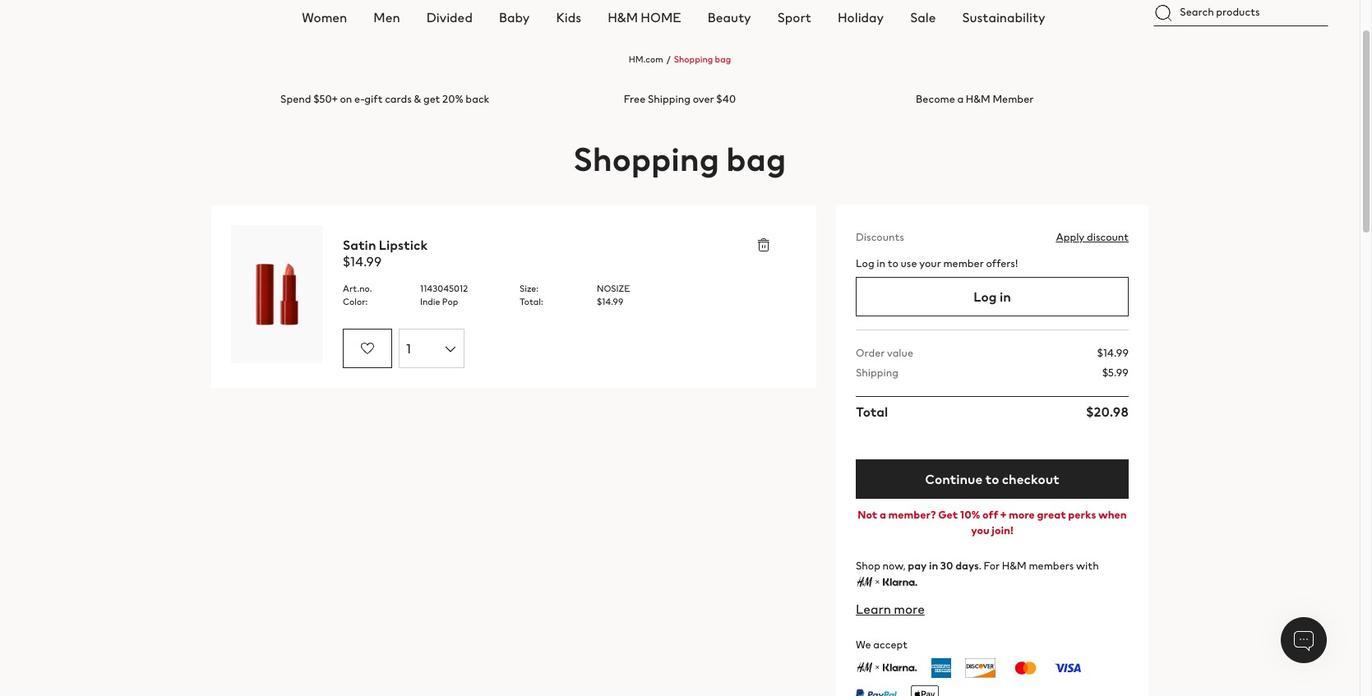 Task type: vqa. For each thing, say whether or not it's contained in the screenshot.
right to
yes



Task type: locate. For each thing, give the bounding box(es) containing it.
0 vertical spatial log
[[856, 256, 875, 271]]

mastercard image
[[1009, 659, 1041, 678]]

indie
[[420, 295, 440, 308]]

member
[[943, 256, 984, 271]]

bag up the $40 on the right of page
[[715, 53, 731, 66]]

shipping left over
[[648, 91, 691, 107]]

to
[[888, 256, 899, 271], [985, 469, 999, 489]]

0 horizontal spatial h&m
[[608, 7, 638, 27]]

1 vertical spatial more
[[894, 599, 925, 619]]

divided
[[426, 7, 473, 27]]

1 horizontal spatial a
[[957, 91, 964, 107]]

2 horizontal spatial $14.99
[[1097, 345, 1129, 361]]

a
[[957, 91, 964, 107], [880, 507, 886, 523]]

days
[[955, 558, 979, 574]]

continue to checkout
[[925, 469, 1060, 489]]

0 vertical spatial to
[[888, 256, 899, 271]]

back
[[466, 91, 490, 107]]

spend $50+ on e-gift cards & get 20% back link
[[280, 91, 490, 107]]

1 horizontal spatial to
[[985, 469, 999, 489]]

$14.99 right total: at the left top of the page
[[597, 295, 624, 308]]

satin
[[343, 235, 376, 255]]

1 vertical spatial collab brand klarna image
[[856, 659, 918, 678]]

1 horizontal spatial in
[[929, 558, 938, 574]]

collab brand klarna image
[[856, 573, 919, 593], [856, 659, 918, 678]]

2 horizontal spatial h&m
[[1002, 558, 1027, 574]]

2 horizontal spatial in
[[1000, 287, 1011, 307]]

2 vertical spatial $14.99
[[1097, 345, 1129, 361]]

more right the +
[[1009, 507, 1035, 523]]

log for log in
[[974, 287, 997, 307]]

use
[[901, 256, 917, 271]]

shopping
[[674, 53, 713, 66], [574, 135, 720, 182]]

shop now, pay in 30 days . for h&m members with
[[856, 558, 1099, 574]]

american express image
[[932, 659, 952, 678]]

$20.98
[[1086, 402, 1129, 422]]

$14.99 for total:
[[597, 295, 624, 308]]

0 horizontal spatial shipping
[[648, 91, 691, 107]]

your
[[919, 256, 941, 271]]

men
[[374, 7, 400, 27]]

2 vertical spatial h&m
[[1002, 558, 1027, 574]]

collab brand klarna image up learn more
[[856, 573, 919, 593]]

with
[[1076, 558, 1099, 574]]

$14.99 up $5.99
[[1097, 345, 1129, 361]]

bag
[[715, 53, 731, 66], [726, 135, 786, 182]]

sport link
[[777, 7, 811, 27]]

to inside button
[[985, 469, 999, 489]]

kids
[[556, 7, 581, 27]]

in down discounts
[[877, 256, 886, 271]]

hm.com link
[[629, 53, 663, 66]]

log down discounts
[[856, 256, 875, 271]]

+
[[1000, 507, 1007, 523]]

&
[[414, 91, 421, 107]]

shopping bag link
[[674, 53, 731, 66]]

shopping down free
[[574, 135, 720, 182]]

h&m home
[[608, 7, 681, 27]]

1 vertical spatial $14.99
[[597, 295, 624, 308]]

in inside button
[[1000, 287, 1011, 307]]

1 vertical spatial h&m
[[966, 91, 991, 107]]

we accept
[[856, 637, 908, 653]]

to up off
[[985, 469, 999, 489]]

apply
[[1056, 229, 1085, 245]]

1 horizontal spatial more
[[1009, 507, 1035, 523]]

collab brand klarna image down accept
[[856, 659, 918, 678]]

a right not
[[880, 507, 886, 523]]

h&m left home
[[608, 7, 638, 27]]

more right "learn"
[[894, 599, 925, 619]]

1 horizontal spatial $14.99
[[597, 295, 624, 308]]

women
[[302, 7, 347, 27]]

sale link
[[910, 7, 936, 27]]

1 vertical spatial shipping
[[856, 365, 899, 381]]

get
[[423, 91, 440, 107]]

now,
[[883, 558, 906, 574]]

shopping right / at the left top of the page
[[674, 53, 713, 66]]

log
[[856, 256, 875, 271], [974, 287, 997, 307]]

sustainability link
[[962, 7, 1045, 27]]

a right "become"
[[957, 91, 964, 107]]

0 vertical spatial collab brand klarna image
[[856, 573, 919, 593]]

0 horizontal spatial log
[[856, 256, 875, 271]]

0 vertical spatial $14.99
[[343, 252, 382, 271]]

learn more link
[[856, 593, 925, 626]]

in
[[877, 256, 886, 271], [1000, 287, 1011, 307], [929, 558, 938, 574]]

in down "offers!"
[[1000, 287, 1011, 307]]

0 horizontal spatial $14.99
[[343, 252, 382, 271]]

0 vertical spatial a
[[957, 91, 964, 107]]

in left the "30"
[[929, 558, 938, 574]]

a inside not a member? get 10% off + more great perks when you join!
[[880, 507, 886, 523]]

continue to checkout button
[[856, 460, 1129, 499]]

h&m home link
[[608, 7, 681, 27]]

log down "offers!"
[[974, 287, 997, 307]]

0 horizontal spatial more
[[894, 599, 925, 619]]

1 horizontal spatial h&m
[[966, 91, 991, 107]]

bag down the $40 on the right of page
[[726, 135, 786, 182]]

spend
[[280, 91, 311, 107]]

continue
[[925, 469, 983, 489]]

shipping down order
[[856, 365, 899, 381]]

a for h&m
[[957, 91, 964, 107]]

accept
[[873, 637, 908, 653]]

1 vertical spatial a
[[880, 507, 886, 523]]

h&m left member
[[966, 91, 991, 107]]

$14.99 up art.no.
[[343, 252, 382, 271]]

sale
[[910, 7, 936, 27]]

holiday
[[838, 7, 884, 27]]

0 horizontal spatial to
[[888, 256, 899, 271]]

h&m right for
[[1002, 558, 1027, 574]]

0 vertical spatial more
[[1009, 507, 1035, 523]]

1 vertical spatial log
[[974, 287, 997, 307]]

to left use
[[888, 256, 899, 271]]

log inside button
[[974, 287, 997, 307]]

1 vertical spatial to
[[985, 469, 999, 489]]

paypal image
[[856, 685, 897, 696]]

divided link
[[426, 7, 473, 27]]

free
[[624, 91, 646, 107]]

$14.99
[[343, 252, 382, 271], [597, 295, 624, 308], [1097, 345, 1129, 361]]

pay
[[908, 558, 927, 574]]

get
[[938, 507, 958, 523]]

art.no.
[[343, 282, 372, 295]]

1 collab brand klarna image from the top
[[856, 573, 919, 593]]

0 vertical spatial in
[[877, 256, 886, 271]]

visa image
[[1055, 659, 1081, 678]]

0 horizontal spatial a
[[880, 507, 886, 523]]

/
[[667, 53, 671, 66]]

baby
[[499, 7, 530, 27]]

1 horizontal spatial log
[[974, 287, 997, 307]]

satin lipstick image
[[231, 225, 323, 363]]

1 vertical spatial bag
[[726, 135, 786, 182]]

1 vertical spatial in
[[1000, 287, 1011, 307]]

0 horizontal spatial in
[[877, 256, 886, 271]]

more
[[1009, 507, 1035, 523], [894, 599, 925, 619]]

log for log in to use your member offers!
[[856, 256, 875, 271]]

a for member?
[[880, 507, 886, 523]]

on
[[340, 91, 352, 107]]

great
[[1037, 507, 1066, 523]]

shipping
[[648, 91, 691, 107], [856, 365, 899, 381]]

2 vertical spatial in
[[929, 558, 938, 574]]



Task type: describe. For each thing, give the bounding box(es) containing it.
.
[[979, 558, 982, 574]]

size:
[[520, 282, 539, 295]]

learn
[[856, 599, 891, 619]]

offers!
[[986, 256, 1018, 271]]

discover image
[[965, 659, 996, 678]]

kids link
[[556, 7, 581, 27]]

$50+
[[313, 91, 338, 107]]

shopping bag
[[574, 135, 786, 182]]

holiday link
[[838, 7, 884, 27]]

in for log in to use your member offers!
[[877, 256, 886, 271]]

0 vertical spatial bag
[[715, 53, 731, 66]]

beauty
[[708, 7, 751, 27]]

members
[[1029, 558, 1074, 574]]

become a h&m member
[[916, 91, 1034, 107]]

satin lipstick $14.99
[[343, 235, 428, 271]]

$14.99 inside the satin lipstick $14.99
[[343, 252, 382, 271]]

1143045012
[[420, 282, 468, 295]]

women link
[[302, 7, 347, 27]]

when
[[1098, 507, 1127, 523]]

e-
[[354, 91, 365, 107]]

apply discount button
[[992, 229, 1129, 245]]

$14.99 for order value
[[1097, 345, 1129, 361]]

$5.99
[[1102, 365, 1129, 381]]

log in button
[[856, 277, 1129, 317]]

sport
[[777, 7, 811, 27]]

men link
[[374, 7, 400, 27]]

discounts
[[856, 229, 904, 245]]

free shipping over $40
[[624, 91, 736, 107]]

for
[[984, 558, 1000, 574]]

nosize
[[597, 282, 630, 295]]

perks
[[1068, 507, 1096, 523]]

learn more
[[856, 599, 925, 619]]

0 vertical spatial shopping
[[674, 53, 713, 66]]

hm.com / shopping bag
[[629, 53, 731, 66]]

free shipping over $40 link
[[624, 91, 736, 107]]

home
[[641, 7, 681, 27]]

Search products search field
[[1154, 0, 1328, 26]]

total:
[[520, 295, 543, 308]]

beauty link
[[708, 7, 751, 27]]

sustainability
[[962, 7, 1045, 27]]

cards
[[385, 91, 412, 107]]

more inside not a member? get 10% off + more great perks when you join!
[[1009, 507, 1035, 523]]

20%
[[442, 91, 463, 107]]

order value
[[856, 345, 913, 361]]

off
[[982, 507, 998, 523]]

in for log in
[[1000, 287, 1011, 307]]

0 vertical spatial shipping
[[648, 91, 691, 107]]

discount
[[1087, 229, 1129, 245]]

2 collab brand klarna image from the top
[[856, 659, 918, 678]]

hm.com
[[629, 53, 663, 66]]

log in
[[974, 287, 1011, 307]]

value
[[887, 345, 913, 361]]

become a h&m member link
[[916, 91, 1034, 107]]

order
[[856, 345, 885, 361]]

gift
[[365, 91, 383, 107]]

member
[[993, 91, 1034, 107]]

30
[[940, 558, 953, 574]]

shop
[[856, 558, 880, 574]]

not a member? get 10% off + more great perks when you join!
[[858, 507, 1127, 538]]

10%
[[960, 507, 980, 523]]

$40
[[716, 91, 736, 107]]

color:
[[343, 295, 368, 308]]

satin lipstick link
[[343, 235, 739, 255]]

pop
[[442, 295, 458, 308]]

over
[[693, 91, 714, 107]]

1 vertical spatial shopping
[[574, 135, 720, 182]]

indie pop
[[420, 295, 458, 308]]

total
[[856, 402, 888, 422]]

member?
[[888, 507, 936, 523]]

1 horizontal spatial shipping
[[856, 365, 899, 381]]

we
[[856, 637, 871, 653]]

apple pay image
[[910, 685, 940, 696]]

join!
[[992, 523, 1014, 538]]

baby link
[[499, 7, 530, 27]]

0 vertical spatial h&m
[[608, 7, 638, 27]]

you
[[971, 523, 990, 538]]

apply discount
[[1056, 229, 1129, 245]]

become
[[916, 91, 955, 107]]

checkout
[[1002, 469, 1060, 489]]

not
[[858, 507, 878, 523]]

log in to use your member offers!
[[856, 256, 1018, 271]]

spend $50+ on e-gift cards & get 20% back
[[280, 91, 490, 107]]



